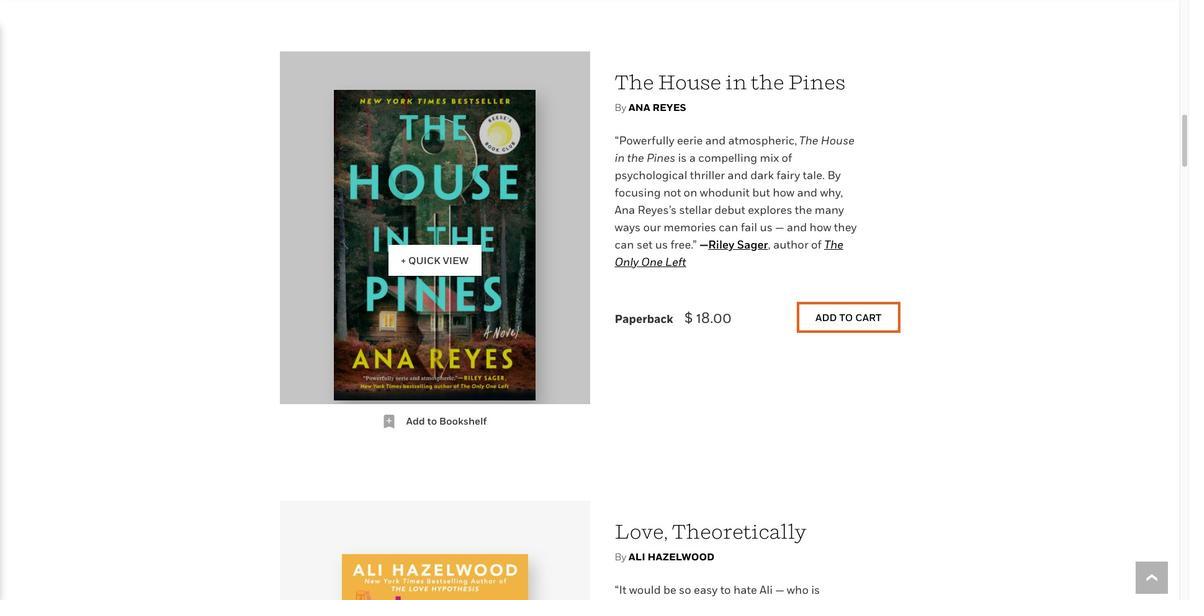 Task type: locate. For each thing, give the bounding box(es) containing it.
and
[[706, 134, 726, 147], [728, 169, 748, 182], [797, 186, 818, 199], [787, 221, 807, 234]]

0 vertical spatial how
[[773, 186, 795, 199]]

and down compelling
[[728, 169, 748, 182]]

1 horizontal spatial how
[[810, 221, 832, 234]]

of
[[782, 151, 792, 164], [811, 238, 822, 251]]

house
[[658, 70, 722, 94], [821, 134, 855, 147]]

add for add to bookshelf
[[406, 416, 425, 428]]

1 vertical spatial ali
[[760, 584, 773, 597]]

to inside "it would be so easy to hate ali — who is
[[721, 584, 731, 597]]

0 vertical spatial add
[[816, 312, 837, 324]]

to left the cart
[[840, 312, 853, 324]]

riley
[[709, 238, 735, 251]]

ali right hate
[[760, 584, 773, 597]]

1 horizontal spatial of
[[811, 238, 822, 251]]

by ali hazelwood
[[615, 551, 715, 564]]

2 horizontal spatial to
[[840, 312, 853, 324]]

house up the reyes in the right top of the page
[[658, 70, 722, 94]]

1 vertical spatial to
[[427, 416, 437, 428]]

add inside 'button'
[[816, 312, 837, 324]]

1 horizontal spatial the
[[799, 134, 819, 147]]

how down the many
[[810, 221, 832, 234]]

0 vertical spatial to
[[840, 312, 853, 324]]

1 vertical spatial ana
[[615, 204, 635, 217]]

by for love, theoretically
[[615, 551, 626, 564]]

0 vertical spatial the
[[615, 70, 654, 94]]

the inside 'is a compelling mix of psychological thriller and dark fairy tale. by focusing not on whodunit but how and why, ana reyes's stellar debut explores the many ways our memories can fail us — and how they can set us free."'
[[795, 204, 812, 217]]

left
[[666, 256, 686, 269]]

— inside "it would be so easy to hate ali — who is
[[776, 584, 784, 597]]

to inside add to cart 'button'
[[840, 312, 853, 324]]

—
[[776, 221, 784, 234], [700, 238, 709, 251], [776, 584, 784, 597]]

reyes's
[[638, 204, 677, 217]]

the up by ana reyes
[[615, 70, 654, 94]]

1 horizontal spatial house
[[821, 134, 855, 147]]

ana up ways
[[615, 204, 635, 217]]

— right free."
[[700, 238, 709, 251]]

is
[[678, 151, 687, 164], [811, 584, 820, 597]]

— inside 'is a compelling mix of psychological thriller and dark fairy tale. by focusing not on whodunit but how and why, ana reyes's stellar debut explores the many ways our memories can fail us — and how they can set us free."'
[[776, 221, 784, 234]]

love, theoretically
[[615, 520, 807, 544]]

2 horizontal spatial the
[[795, 204, 812, 217]]

0 horizontal spatial pines
[[647, 151, 676, 164]]

1 vertical spatial in
[[615, 151, 625, 164]]

1 vertical spatial the
[[627, 151, 644, 164]]

1 the house in the pines from the top
[[615, 70, 846, 94]]

0 horizontal spatial to
[[427, 416, 437, 428]]

to left bookshelf
[[427, 416, 437, 428]]

1 vertical spatial the house in the pines
[[615, 134, 855, 164]]

"it would be so easy to hate ali — who is
[[615, 584, 857, 601]]

to left hate
[[721, 584, 731, 597]]

0 vertical spatial the house in the pines
[[615, 70, 846, 94]]

to inside add to bookshelf popup button
[[427, 416, 437, 428]]

ali down love,
[[629, 551, 646, 564]]

0 horizontal spatial can
[[615, 238, 634, 251]]

us
[[760, 221, 773, 234], [655, 238, 668, 251]]

eerie
[[677, 134, 703, 147]]

pines
[[789, 70, 846, 94], [647, 151, 676, 164]]

and up compelling
[[706, 134, 726, 147]]

and down tale.
[[797, 186, 818, 199]]

can
[[719, 221, 738, 234], [615, 238, 634, 251]]

debut
[[715, 204, 746, 217]]

the
[[751, 70, 785, 94], [627, 151, 644, 164], [795, 204, 812, 217]]

ana left the reyes in the right top of the page
[[629, 101, 650, 114]]

1 vertical spatial is
[[811, 584, 820, 597]]

1 horizontal spatial ali
[[760, 584, 773, 597]]

0 horizontal spatial in
[[615, 151, 625, 164]]

the house in the pines
[[615, 70, 846, 94], [615, 134, 855, 164]]

1 vertical spatial add
[[406, 416, 425, 428]]

the left the many
[[795, 204, 812, 217]]

by up why,
[[828, 169, 841, 182]]

add to bookshelf
[[406, 416, 487, 428]]

in
[[726, 70, 747, 94], [615, 151, 625, 164]]

add inside popup button
[[406, 416, 425, 428]]

to
[[840, 312, 853, 324], [427, 416, 437, 428], [721, 584, 731, 597]]

would
[[629, 584, 661, 597]]

2 vertical spatial to
[[721, 584, 731, 597]]

add left bookshelf
[[406, 416, 425, 428]]

is left a
[[678, 151, 687, 164]]

the up atmospheric,
[[751, 70, 785, 94]]

1 vertical spatial how
[[810, 221, 832, 234]]

of right the "mix"
[[782, 151, 792, 164]]

0 horizontal spatial is
[[678, 151, 687, 164]]

can down debut
[[719, 221, 738, 234]]

how
[[773, 186, 795, 199], [810, 221, 832, 234]]

fail
[[741, 221, 758, 234]]

0 vertical spatial of
[[782, 151, 792, 164]]

0 vertical spatial is
[[678, 151, 687, 164]]

whodunit
[[700, 186, 750, 199]]

1 vertical spatial by
[[828, 169, 841, 182]]

2 vertical spatial the
[[795, 204, 812, 217]]

1 horizontal spatial pines
[[789, 70, 846, 94]]

reyes
[[653, 101, 686, 114]]

by down love,
[[615, 551, 626, 564]]

0 horizontal spatial of
[[782, 151, 792, 164]]

love, theoretically link
[[615, 520, 807, 544]]

by for the house in the pines
[[615, 101, 626, 114]]

the down the "powerfully
[[627, 151, 644, 164]]

free."
[[671, 238, 697, 251]]

tale.
[[803, 169, 825, 182]]

0 horizontal spatial how
[[773, 186, 795, 199]]

by
[[615, 101, 626, 114], [828, 169, 841, 182], [615, 551, 626, 564]]

of right 'author'
[[811, 238, 822, 251]]

1 horizontal spatial the
[[751, 70, 785, 94]]

1 vertical spatial house
[[821, 134, 855, 147]]

house up tale.
[[821, 134, 855, 147]]

fairy
[[777, 169, 800, 182]]

1 vertical spatial pines
[[647, 151, 676, 164]]

1 horizontal spatial add
[[816, 312, 837, 324]]

memories
[[664, 221, 716, 234]]

0 vertical spatial the
[[751, 70, 785, 94]]

love,
[[615, 520, 668, 544]]

is right who
[[811, 584, 820, 597]]

add left the cart
[[816, 312, 837, 324]]

ali
[[629, 551, 646, 564], [760, 584, 773, 597]]

hazelwood
[[648, 551, 715, 564]]

add to bookshelf button
[[280, 405, 590, 439]]

but
[[752, 186, 770, 199]]

0 vertical spatial —
[[776, 221, 784, 234]]

1 vertical spatial —
[[700, 238, 709, 251]]

the up tale.
[[799, 134, 819, 147]]

1 horizontal spatial in
[[726, 70, 747, 94]]

2 vertical spatial —
[[776, 584, 784, 597]]

on
[[684, 186, 697, 199]]

2 vertical spatial the
[[825, 238, 844, 251]]

1 horizontal spatial is
[[811, 584, 820, 597]]

0 horizontal spatial the
[[615, 70, 654, 94]]

— left who
[[776, 584, 784, 597]]

2 horizontal spatial the
[[825, 238, 844, 251]]

0 horizontal spatial add
[[406, 416, 425, 428]]

add
[[816, 312, 837, 324], [406, 416, 425, 428]]

us right the set
[[655, 238, 668, 251]]

focusing
[[615, 186, 661, 199]]

ana
[[629, 101, 650, 114], [615, 204, 635, 217]]

0 vertical spatial ali
[[629, 551, 646, 564]]

add to cart button
[[797, 302, 900, 333]]

how down fairy
[[773, 186, 795, 199]]

— riley sager , author of
[[700, 238, 825, 251]]

1 horizontal spatial to
[[721, 584, 731, 597]]

by left the "ana reyes" link
[[615, 101, 626, 114]]

view
[[443, 255, 469, 267]]

us right fail at top right
[[760, 221, 773, 234]]

the
[[615, 70, 654, 94], [799, 134, 819, 147], [825, 238, 844, 251]]

only
[[615, 256, 639, 269]]

1 horizontal spatial can
[[719, 221, 738, 234]]

0 vertical spatial by
[[615, 101, 626, 114]]

the down "they"
[[825, 238, 844, 251]]

0 horizontal spatial house
[[658, 70, 722, 94]]

cart
[[856, 312, 882, 324]]

"it
[[615, 584, 627, 597]]

bookshelf
[[439, 416, 487, 428]]

0 vertical spatial can
[[719, 221, 738, 234]]

0 horizontal spatial us
[[655, 238, 668, 251]]

riley sager link
[[709, 238, 768, 251]]

0 horizontal spatial the
[[627, 151, 644, 164]]

ana reyes link
[[629, 101, 686, 114]]

+
[[401, 255, 406, 267]]

"powerfully
[[615, 134, 675, 147]]

0 vertical spatial us
[[760, 221, 773, 234]]

compelling
[[699, 151, 758, 164]]

can up only
[[615, 238, 634, 251]]

2 vertical spatial by
[[615, 551, 626, 564]]

— down explores on the right of page
[[776, 221, 784, 234]]

ali inside "it would be so easy to hate ali — who is
[[760, 584, 773, 597]]



Task type: describe. For each thing, give the bounding box(es) containing it.
2 the house in the pines from the top
[[615, 134, 855, 164]]

and up 'author'
[[787, 221, 807, 234]]

the house in the pines link
[[615, 70, 846, 94]]

the only one left link
[[615, 238, 844, 269]]

hate
[[734, 584, 757, 597]]

dark
[[751, 169, 774, 182]]

thriller
[[690, 169, 725, 182]]

our
[[643, 221, 661, 234]]

quick
[[408, 255, 441, 267]]

be
[[664, 584, 677, 597]]

0 vertical spatial ana
[[629, 101, 650, 114]]

,
[[768, 238, 771, 251]]

add for add to cart
[[816, 312, 837, 324]]

mix
[[760, 151, 779, 164]]

ways
[[615, 221, 641, 234]]

ali hazelwood link
[[629, 551, 715, 564]]

18.00
[[697, 309, 732, 326]]

theoretically
[[672, 520, 807, 544]]

stellar
[[679, 204, 712, 217]]

1 vertical spatial can
[[615, 238, 634, 251]]

why,
[[820, 186, 843, 199]]

0 vertical spatial in
[[726, 70, 747, 94]]

easy
[[694, 584, 718, 597]]

author
[[773, 238, 809, 251]]

1 vertical spatial the
[[799, 134, 819, 147]]

many
[[815, 204, 844, 217]]

0 horizontal spatial ali
[[629, 551, 646, 564]]

who
[[787, 584, 809, 597]]

1 horizontal spatial us
[[760, 221, 773, 234]]

add to cart
[[816, 312, 882, 324]]

a
[[690, 151, 696, 164]]

is a compelling mix of psychological thriller and dark fairy tale. by focusing not on whodunit but how and why, ana reyes's stellar debut explores the many ways our memories can fail us — and how they can set us free."
[[615, 151, 857, 251]]

is inside "it would be so easy to hate ali — who is
[[811, 584, 820, 597]]

the inside the only one left
[[825, 238, 844, 251]]

set
[[637, 238, 653, 251]]

by inside 'is a compelling mix of psychological thriller and dark fairy tale. by focusing not on whodunit but how and why, ana reyes's stellar debut explores the many ways our memories can fail us — and how they can set us free."'
[[828, 169, 841, 182]]

+ quick view button
[[280, 51, 590, 439]]

1 vertical spatial of
[[811, 238, 822, 251]]

they
[[834, 221, 857, 234]]

$ 18.00
[[681, 309, 732, 326]]

to for bookshelf
[[427, 416, 437, 428]]

psychological
[[615, 169, 688, 182]]

1 vertical spatial us
[[655, 238, 668, 251]]

is inside 'is a compelling mix of psychological thriller and dark fairy tale. by focusing not on whodunit but how and why, ana reyes's stellar debut explores the many ways our memories can fail us — and how they can set us free."'
[[678, 151, 687, 164]]

love, theoretically by ali hazelwood image
[[342, 555, 528, 601]]

paperback
[[615, 313, 673, 326]]

0 vertical spatial house
[[658, 70, 722, 94]]

$
[[684, 309, 693, 326]]

one
[[641, 256, 663, 269]]

+ quick view
[[401, 255, 469, 267]]

the house in the pines by ana reyes image
[[334, 90, 536, 401]]

explores
[[748, 204, 793, 217]]

"powerfully eerie and atmospheric,
[[615, 134, 799, 147]]

of inside 'is a compelling mix of psychological thriller and dark fairy tale. by focusing not on whodunit but how and why, ana reyes's stellar debut explores the many ways our memories can fail us — and how they can set us free."'
[[782, 151, 792, 164]]

the only one left
[[615, 238, 844, 269]]

0 vertical spatial pines
[[789, 70, 846, 94]]

atmospheric,
[[728, 134, 797, 147]]

sager
[[737, 238, 768, 251]]

so
[[679, 584, 691, 597]]

ana inside 'is a compelling mix of psychological thriller and dark fairy tale. by focusing not on whodunit but how and why, ana reyes's stellar debut explores the many ways our memories can fail us — and how they can set us free."'
[[615, 204, 635, 217]]

to for cart
[[840, 312, 853, 324]]

not
[[664, 186, 681, 199]]

by ana reyes
[[615, 101, 686, 114]]



Task type: vqa. For each thing, say whether or not it's contained in the screenshot.
rightmost the The
yes



